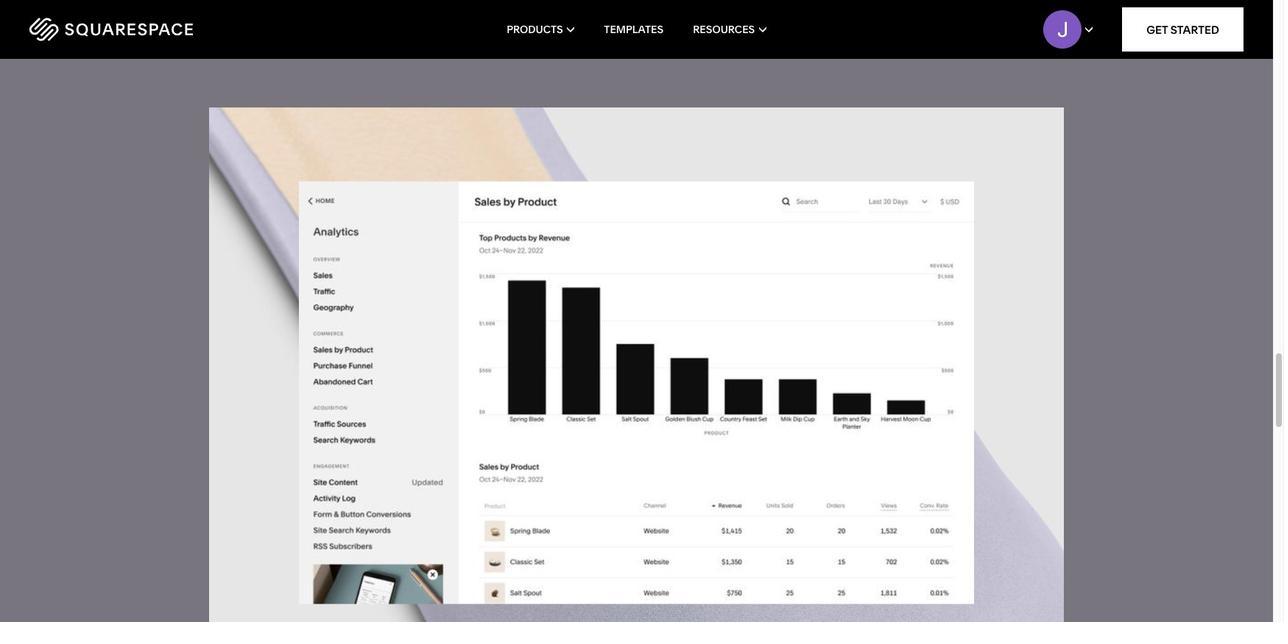 Task type: locate. For each thing, give the bounding box(es) containing it.
get started
[[1147, 22, 1220, 36]]

products
[[507, 23, 563, 36]]

templates link
[[604, 0, 664, 59]]

resources button
[[693, 0, 766, 59]]

squarespace logo link
[[29, 18, 272, 41]]

get
[[1147, 22, 1168, 36]]



Task type: vqa. For each thing, say whether or not it's contained in the screenshot.
TEMPLATES
yes



Task type: describe. For each thing, give the bounding box(es) containing it.
sales by product ui image
[[299, 182, 974, 604]]

templates
[[604, 23, 664, 36]]

squarespace logo image
[[29, 18, 193, 41]]

get started link
[[1122, 7, 1244, 52]]

products button
[[507, 0, 575, 59]]

resources
[[693, 23, 755, 36]]

started
[[1171, 22, 1220, 36]]



